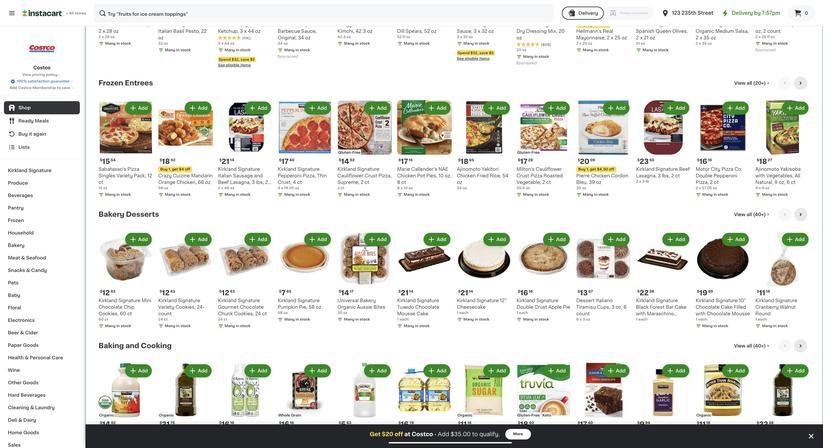 Task type: describe. For each thing, give the bounding box(es) containing it.
kirkland signature variety cookies, 24- count 24 ct
[[158, 298, 205, 321]]

lists
[[18, 145, 30, 150]]

1 horizontal spatial fl
[[767, 35, 770, 39]]

$ for sabatasso's pizza singles variety pack, 12 ct
[[100, 158, 102, 162]]

1 inside kirkland signature 10" chocolate cake filled with chocolate mousse 1 each
[[696, 318, 697, 321]]

ready meals link
[[4, 114, 80, 128]]

view inside view pricing policy link
[[22, 73, 31, 77]]

stock for marie callender's nae chicken pot pies, 10 oz, 8 ct
[[419, 193, 430, 196]]

(40+) for 22
[[753, 344, 766, 348]]

stock for kirkland signature 10" chocolate cake filled with chocolate mousse
[[718, 324, 728, 328]]

$ inside $ 18 92
[[160, 158, 162, 162]]

product group containing heinz simply heinz ketchup, 3 x 44 oz
[[218, 0, 273, 68]]

each inside kirkland signature 12" cheesecake 1 each
[[459, 311, 469, 315]]

stock down grillo's pickles italian dill spears, 52 oz 52 fl oz
[[419, 42, 430, 45]]

28 inside $ 17 28
[[528, 158, 533, 162]]

$ 20 09
[[578, 158, 595, 165]]

1 vertical spatial 4
[[278, 186, 280, 190]]

0 horizontal spatial 60
[[99, 318, 104, 321]]

jongga kimchi mat kimchi, 42.3 oz 42.3 oz
[[338, 22, 382, 39]]

product group containing hidden valley ranch dry dressing mix, 20 oz
[[517, 0, 571, 67]]

2 vertical spatial 20
[[580, 158, 590, 165]]

cleaning
[[8, 406, 29, 410]]

treatment tracker modal dialog
[[85, 425, 823, 448]]

pantry
[[8, 206, 24, 210]]

goods for home goods
[[23, 431, 39, 435]]

23
[[640, 158, 649, 165]]

dill
[[397, 29, 405, 34]]

0 horizontal spatial save
[[62, 86, 70, 90]]

hard beverages
[[8, 393, 46, 398]]

lbs, inside kirkland signature italian sausage and beef lasagna, 3 lbs, 2 ct
[[256, 180, 264, 185]]

pizza, inside kirkland signature pepperoni pizza, thin crust, 4 ct 4 x 19.05 oz
[[303, 173, 316, 178]]

kirkland signature link
[[4, 164, 80, 177]]

many in stock for kirkland signature cranberry walnut round
[[762, 324, 788, 328]]

chocolate down 89
[[707, 311, 731, 316]]

stock down the '(809)'
[[539, 55, 549, 59]]

0 horizontal spatial $ 22 38
[[638, 289, 654, 296]]

mousse inside kirkland signature tuxedo chocolate mousse cake 1 each
[[397, 311, 416, 316]]

Search field
[[95, 5, 553, 22]]

buy left it
[[18, 132, 28, 136]]

25 down service type group
[[615, 35, 621, 40]]

many for kirkland signature spanish queen olives, 2 x 21 oz
[[643, 48, 653, 52]]

lasagna, inside kirkland signature italian sausage and beef lasagna, 3 lbs, 2 ct
[[230, 180, 251, 185]]

6 left black at the bottom of page
[[624, 305, 627, 310]]

chicken inside ajinomoto yakitori chicken fried rice, 54 oz 54 oz
[[457, 173, 476, 178]]

x inside marie callender's nae chicken pot pies, 10 oz, 8 ct 8 x 10 oz
[[401, 186, 403, 190]]

stock down classico organic pasta sauce, 3 x 32 oz 3 x 32 oz at the top of the page
[[479, 42, 490, 45]]

ready
[[18, 119, 34, 123]]

oz, inside ajinomoto yakisoba with vegetables, all natural, 9 oz, 6 ct 6 x 9 oz
[[779, 180, 786, 185]]

crust,
[[278, 180, 292, 185]]

kirkland for kirkland signature organic fine granulated sugar, 
[[457, 430, 476, 434]]

65
[[469, 158, 474, 162]]

universal
[[338, 298, 359, 303]]

oz inside milton's cauliflower crust pizza roasted vegetable, 2 ct 35.6 oz
[[526, 186, 530, 190]]

in for frank's red hot, 25 fl oz, 2 count
[[774, 42, 777, 45]]

19
[[700, 289, 708, 296]]

25 down mayonnaise,
[[583, 42, 587, 45]]

count inside truvia sweetener packets, 400 count
[[548, 436, 562, 441]]

14 up spanish
[[640, 13, 648, 20]]

more button
[[505, 429, 531, 440]]

$ 12 43 for kirkland signature variety cookies, 24- count
[[160, 289, 175, 296]]

spend $32, save $5 see eligible items for classico organic pasta sauce, 3 x 32 oz
[[457, 51, 494, 60]]

mini
[[142, 298, 151, 303]]

ct inside kirkland signature pepperoni pizza, thin crust, 4 ct 4 x 19.05 oz
[[297, 180, 302, 185]]

1 vertical spatial 52
[[397, 35, 402, 39]]

stock down (11k)
[[240, 48, 251, 52]]

2 inside milton's cauliflower crust pizza roasted vegetable, 2 ct 35.6 oz
[[543, 180, 545, 185]]

92 down item badge icon
[[111, 421, 116, 425]]

save for classico organic pasta sauce, 3 x 32 oz
[[480, 51, 488, 55]]

many down classico
[[464, 42, 474, 45]]

each inside kirkland signature cranberry walnut round 1 each
[[758, 318, 767, 321]]

3 inside heinz simply heinz ketchup, 3 x 44 oz
[[240, 29, 243, 34]]

stock for kirkland signature cranberry walnut round
[[778, 324, 788, 328]]

14 up tuxedo at the bottom of the page
[[409, 290, 413, 293]]

snacks & candy
[[8, 268, 47, 273]]

co.
[[735, 167, 743, 171]]

chicken inside marie callender's nae chicken pot pies, 10 oz, 8 ct 8 x 10 oz
[[397, 173, 416, 178]]

$ inside the $ 11 70
[[578, 14, 580, 17]]

cauliflower inside kirkland signature cauliflower crust pizza, supreme, 2 ct 2 ct
[[338, 173, 364, 178]]

$ for ajinomoto yakisoba with vegetables, all natural, 9 oz, 6 ct
[[757, 158, 759, 162]]

kirkland signature gourmet chocolate chunk cookies, 24 ct 24 ct
[[218, 298, 267, 321]]

view all (40+) button for 22
[[732, 340, 773, 353]]

many in stock down '3 x 44 oz'
[[225, 48, 251, 52]]

gluten-free for 17
[[517, 151, 540, 154]]

orange
[[158, 180, 175, 185]]

many in stock down spears,
[[404, 42, 430, 45]]

0 vertical spatial 35
[[704, 35, 710, 40]]

produce
[[8, 181, 28, 185]]

$ for kirkland signature vegetable oil, 2 x 3 qt
[[399, 421, 401, 425]]

1 horizontal spatial 52
[[424, 29, 430, 34]]

20 oz
[[517, 48, 527, 52]]

in for kirkland signature gourmet chocolate chunk cookies, 24 ct
[[236, 324, 239, 328]]

italian for kirkland signature italian basil pesto, 22 oz 22 oz
[[158, 29, 172, 34]]

many down 20 oz
[[523, 55, 534, 59]]

$ for truvia sweetener packets, 400 count
[[518, 421, 520, 425]]

oz inside marie callender's nae chicken pot pies, 10 oz, 8 ct 8 x 10 oz
[[409, 186, 413, 190]]

in for ajinomoto yakisoba with vegetables, all natural, 9 oz, 6 ct
[[774, 193, 777, 196]]

signature for kirkland signature cauliflower crust pizza, supreme, 2 ct 2 ct
[[357, 167, 379, 171]]

1 inside kirkland signature double crust apple pie 1 each
[[517, 311, 518, 315]]

1 vertical spatial 34
[[278, 42, 283, 45]]

in down dressing
[[535, 55, 538, 59]]

get for 18
[[172, 168, 178, 171]]

$ 7 45
[[279, 289, 291, 296]]

14 up supreme, at the top
[[341, 158, 349, 165]]

many down original,
[[284, 48, 295, 52]]

kirkland signature 10" chocolate cake filled with chocolate mousse 1 each
[[696, 298, 750, 321]]

0 horizontal spatial costco
[[18, 86, 32, 90]]

product group containing bachan's japanese barbecue sauce, original, 34 oz
[[278, 0, 332, 60]]

oz inside kirkland signature pepperoni pizza, thin crust, 4 ct 4 x 19.05 oz
[[295, 186, 299, 190]]

2 horizontal spatial 40
[[588, 421, 593, 425]]

24 for count
[[158, 318, 163, 321]]

x inside kirkland signature beef lasagna, 3 lbs, 2 ct 2 x 3 lb
[[639, 180, 642, 183]]

79
[[111, 14, 116, 17]]

kirkland signature black forest bar cake with maraschino cherries
[[636, 298, 687, 323]]

item carousel region containing bakery desserts
[[99, 208, 810, 334]]

cleaning & laundry
[[8, 406, 55, 410]]

delivery for delivery by 7:57pm
[[732, 11, 753, 15]]

in for kirkland signature cranberry walnut round
[[774, 324, 777, 328]]

ready meals
[[18, 119, 49, 123]]

1 vertical spatial 32
[[463, 35, 468, 39]]

many in stock for marie callender's nae chicken pot pies, 10 oz, 8 ct
[[404, 193, 430, 196]]

12 for kirkland signature mini chocolate chip cookies, 60 ct
[[102, 289, 110, 296]]

signature for kirkland signature beef lasagna, 3 lbs, 2 ct 2 x 3 lb
[[656, 167, 678, 171]]

ct inside motor city pizza co. double pepperoni pizza, 2 ct 2 x 57.05 oz
[[714, 180, 719, 185]]

1 vertical spatial 9
[[762, 186, 765, 190]]

$ for kirkland signature mini chocolate chip cookies, 60 ct
[[100, 290, 102, 293]]

spend for heinz simply heinz ketchup, 3 x 44 oz
[[219, 58, 231, 61]]

kirkland signature
[[8, 168, 51, 173]]

spears,
[[406, 29, 423, 34]]

kirkland signature italian basil pesto, 22 oz 22 oz
[[158, 22, 207, 45]]

in for kirkland signature mini chocolate chip cookies, 60 ct
[[116, 324, 120, 328]]

15 inside product group
[[102, 158, 110, 165]]

view pricing policy link
[[22, 72, 61, 78]]

grillo's
[[397, 22, 413, 27]]

92 up spanish
[[649, 14, 653, 17]]

organic inside kirkland signature organic fine granulated sugar,
[[457, 436, 475, 441]]

japanese
[[300, 22, 323, 27]]

0 vertical spatial 39
[[589, 180, 595, 185]]

cuizine
[[173, 173, 190, 178]]

paper
[[8, 343, 22, 348]]

hidden valley ranch dry dressing mix, 20 oz
[[517, 22, 565, 40]]

variety inside sabatasso's pizza singles variety pack, 12 ct 12 ct
[[117, 173, 133, 178]]

qualify.
[[480, 432, 500, 437]]

1 horizontal spatial 32
[[482, 29, 488, 34]]

0 vertical spatial 60
[[120, 311, 126, 316]]

in down classico organic pasta sauce, 3 x 32 oz 3 x 32 oz at the top of the page
[[475, 42, 478, 45]]

2 8 from the top
[[397, 186, 400, 190]]

kirkland for kirkland signature double crust apple pie 1 each
[[517, 298, 535, 303]]

6 down natural,
[[756, 186, 758, 190]]

ketchup,
[[218, 29, 239, 34]]

2 vertical spatial 54
[[457, 186, 462, 190]]

78
[[409, 421, 414, 425]]

92 up kirkland signature cauliflower crust pizza, supreme, 2 ct 2 ct
[[350, 158, 355, 162]]

original,
[[278, 35, 297, 40]]

double inside motor city pizza co. double pepperoni pizza, 2 ct 2 x 57.05 oz
[[696, 173, 713, 178]]

$ inside $ 21 76
[[160, 421, 162, 425]]

1 horizontal spatial 34
[[298, 35, 304, 40]]

$35.00
[[451, 432, 471, 437]]

cooking
[[141, 342, 172, 349]]

pie,
[[299, 305, 308, 310]]

chicken inside pierre chicken cordon bleu, 39 oz 39 oz
[[591, 173, 610, 178]]

mayonnaise,
[[576, 35, 606, 40]]

valley
[[535, 22, 548, 27]]

92 inside $ 18 92
[[171, 158, 175, 162]]

$ for kirkland signature variety cookies, 24- count
[[160, 290, 162, 293]]

product group containing 15
[[99, 100, 153, 199]]

oz, inside dessert italiano tiramisu cups, 3 oz, 6 count 6 x 3 oz
[[616, 305, 623, 310]]

olives,
[[673, 29, 688, 34]]

x inside kirkland signature spanish queen olives, 2 x 21 oz 21 oz
[[640, 35, 643, 40]]

oz inside motor city pizza co. double pepperoni pizza, 2 ct 2 x 57.05 oz
[[713, 186, 717, 190]]

free left keto
[[532, 414, 540, 417]]

many for kirkland signature italian basil pesto, 22 oz
[[165, 48, 175, 52]]

oz inside "universal bakery organic aussie bites 30 oz"
[[343, 311, 348, 315]]

oz inside hidden valley ranch dry dressing mix, 20 oz
[[517, 35, 522, 40]]

and inside kirkland signature italian sausage and beef lasagna, 3 lbs, 2 ct
[[254, 173, 263, 178]]

kirkland for kirkland signature beef lasagna, 3 lbs, 2 ct 2 x 3 lb
[[636, 167, 655, 171]]

view all (20+)
[[735, 81, 766, 85]]

2 x 48 oz
[[218, 186, 234, 190]]

0 vertical spatial 9
[[775, 180, 778, 185]]

organic inside "universal bakery organic aussie bites 30 oz"
[[338, 305, 356, 310]]

$ 11 81
[[160, 13, 173, 20]]

many for kirkland signature variety cookies, 24- count
[[165, 324, 175, 328]]

gluten- up $ 18 40
[[517, 414, 532, 417]]

many down '3 x 44 oz'
[[225, 48, 235, 52]]

kirkland for kirkland signature 12" cheesecake 1 each
[[457, 298, 476, 303]]

1 vertical spatial 28
[[105, 35, 110, 39]]

red
[[773, 22, 782, 27]]

milton's
[[517, 167, 535, 171]]

beer & cider link
[[4, 327, 80, 339]]

home
[[8, 431, 22, 435]]

oz inside dessert italiano tiramisu cups, 3 oz, 6 count 6 x 3 oz
[[586, 318, 590, 321]]

bakery inside "universal bakery organic aussie bites 30 oz"
[[360, 298, 376, 303]]

to inside get $20 off at costco • add $35.00 to qualify.
[[472, 432, 478, 437]]

buy for 20
[[578, 168, 586, 171]]

20 inside hidden valley ranch dry dressing mix, 20 oz
[[559, 29, 565, 34]]

sales
[[8, 443, 21, 448]]

lbs, inside kirkland signature beef lasagna, 3 lbs, 2 ct 2 x 3 lb
[[662, 173, 670, 178]]

(20+)
[[754, 81, 766, 85]]

44 inside heinz simply heinz ketchup, 3 x 44 oz
[[248, 29, 254, 34]]

with inside ajinomoto yakisoba with vegetables, all natural, 9 oz, 6 ct 6 x 9 oz
[[756, 173, 765, 178]]

signature for kirkland signature gourmet chocolate chunk cookies, 24 ct 24 ct
[[238, 298, 260, 303]]

stock down bachan's japanese barbecue sauce, original, 34 oz 34 oz on the top of page
[[300, 48, 310, 52]]

ct inside kirkland signature beef lasagna, 3 lbs, 2 ct 2 x 3 lb
[[675, 173, 680, 178]]

sponsored badge image for 34 oz
[[278, 55, 298, 59]]

3 inside kirkland signature italian sausage and beef lasagna, 3 lbs, 2 ct
[[252, 180, 255, 185]]

6 down tiramisu
[[576, 318, 579, 321]]

electronics link
[[4, 314, 80, 327]]

40 for truvia sweetener packets, 400 count
[[529, 421, 534, 425]]

stock for kirkland signature pepperoni pizza, thin crust, 4 ct
[[300, 193, 310, 196]]

basil
[[173, 29, 184, 34]]

sabatasso's pizza singles variety pack, 12 ct 12 ct
[[99, 167, 152, 190]]

city
[[711, 167, 721, 171]]

$ inside $ 20 09
[[578, 158, 580, 162]]

ct inside ajinomoto yakisoba with vegetables, all natural, 9 oz, 6 ct 6 x 9 oz
[[791, 180, 796, 185]]

count inside dessert italiano tiramisu cups, 3 oz, 6 count 6 x 3 oz
[[576, 311, 590, 316]]

0 horizontal spatial all
[[69, 12, 74, 15]]

81
[[169, 14, 173, 17]]

0 vertical spatial 66
[[198, 180, 204, 185]]

pepperoni inside kirkland signature pepperoni pizza, thin crust, 4 ct 4 x 19.05 oz
[[278, 173, 302, 178]]

0 vertical spatial 4
[[293, 180, 296, 185]]

kirkland for kirkland signature cranberry walnut round 1 each
[[756, 298, 774, 303]]

(809)
[[541, 43, 551, 47]]

1 vertical spatial 58
[[278, 311, 283, 315]]

buy it again link
[[4, 128, 80, 141]]

x inside dessert italiano tiramisu cups, 3 oz, 6 count 6 x 3 oz
[[580, 318, 582, 321]]

1 horizontal spatial heinz
[[249, 22, 262, 27]]

$ 14 17
[[339, 289, 354, 296]]

many in stock down jongga kimchi mat kimchi, 42.3 oz 42.3 oz
[[344, 42, 370, 45]]

pricing
[[32, 73, 45, 77]]

14 up universal
[[341, 289, 349, 296]]

x inside motor city pizza co. double pepperoni pizza, 2 ct 2 x 57.05 oz
[[699, 186, 701, 190]]

oz inside frank's red hot, 25 fl oz, 2 count 2 x 25 fl oz
[[771, 35, 775, 39]]

0 horizontal spatial qt
[[407, 443, 411, 446]]

x inside kirkland signature pepperoni pizza, thin crust, 4 ct 4 x 19.05 oz
[[281, 186, 283, 190]]

in down 'ketchup,'
[[236, 48, 239, 52]]

pets link
[[4, 277, 80, 289]]

$ 11 18 for kirkland signature organic fine granulated sugar, 
[[458, 421, 472, 428]]

item carousel region containing baking and cooking
[[99, 340, 810, 448]]

many for milton's cauliflower crust pizza roasted vegetable, 2 ct
[[523, 193, 534, 196]]

pumpkin
[[278, 305, 298, 310]]

item badge image
[[99, 396, 112, 409]]

oz, inside marie callender's nae chicken pot pies, 10 oz, 8 ct 8 x 10 oz
[[445, 173, 452, 178]]

buy it again
[[18, 132, 46, 136]]

nae
[[439, 167, 448, 171]]

many in stock for kirkland signature 10" chocolate cake filled with chocolate mousse
[[703, 324, 728, 328]]

in for hellmann's real mayonnaise, 2 x 25 oz
[[594, 48, 598, 52]]

1 vertical spatial $ 17 40
[[578, 421, 593, 428]]

235th
[[682, 11, 697, 15]]

12 right pack,
[[147, 173, 152, 178]]

product group containing 19
[[696, 232, 750, 330]]

x inside frank's red hot, 25 fl oz, 2 count 2 x 25 fl oz
[[759, 35, 761, 39]]

1, for 18
[[169, 168, 171, 171]]

in for kirkland signature italian basil pesto, 22 oz
[[176, 48, 180, 52]]

product group containing 7
[[278, 232, 332, 324]]

stock down jongga kimchi mat kimchi, 42.3 oz 42.3 oz
[[360, 42, 370, 45]]

organic inside classico organic pasta sauce, 3 x 32 oz 3 x 32 oz
[[478, 22, 496, 27]]

many in stock for kirkland signature cauliflower crust pizza, supreme, 2 ct
[[344, 193, 370, 196]]

0 vertical spatial 42.3
[[356, 29, 366, 34]]

$ for rao's marinara sauce, 2 x 28 oz
[[100, 14, 102, 17]]

0 vertical spatial beverages
[[8, 193, 33, 198]]

14 up sausage
[[230, 158, 234, 162]]

beverages link
[[4, 189, 80, 202]]

many in stock down the '(809)'
[[523, 55, 549, 59]]

many in stock for kirkland signature double crust apple pie
[[523, 318, 549, 321]]

view for 18
[[734, 344, 746, 348]]

membership
[[32, 86, 56, 90]]

variety inside kirkland signature variety cookies, 24- count 24 ct
[[158, 305, 174, 310]]

57.05
[[702, 186, 712, 190]]

$ for kirkland signature organic medium salsa, 2 x 35 oz
[[697, 14, 700, 17]]

chocolate for chip
[[99, 305, 123, 310]]

& for meat
[[21, 256, 25, 260]]

0 vertical spatial $ 17 40
[[279, 158, 295, 165]]

pierre
[[576, 173, 590, 178]]

$ for dessert italiano tiramisu cups, 3 oz, 6 count
[[578, 290, 580, 293]]

54 inside $ 15 54
[[111, 158, 116, 162]]

14 left 79 on the left
[[102, 13, 110, 20]]

& for snacks
[[26, 268, 30, 273]]

25 down frank's
[[762, 35, 767, 39]]

3 all from the top
[[747, 344, 752, 348]]

35.6
[[517, 186, 525, 190]]

0
[[805, 11, 808, 15]]

off inside get $20 off at costco • add $35.00 to qualify.
[[395, 432, 403, 437]]

pizza, inside motor city pizza co. double pepperoni pizza, 2 ct 2 x 57.05 oz
[[696, 180, 709, 185]]

off for 20
[[609, 168, 614, 171]]

all inside heinz all natural distilled white vinegar, 1.32 gal
[[352, 430, 357, 434]]

fl inside grillo's pickles italian dill spears, 52 oz 52 fl oz
[[403, 35, 405, 39]]

1 inside kirkland signature tuxedo chocolate mousse cake 1 each
[[397, 318, 399, 321]]

2 inside kirkland signature spanish queen olives, 2 x 21 oz 21 oz
[[636, 35, 639, 40]]

$ for kirkland signature tuxedo chocolate mousse cake
[[399, 290, 401, 293]]

12 down singles at the top left of page
[[99, 186, 102, 190]]

x inside heinz simply heinz ketchup, 3 x 44 oz
[[244, 29, 247, 34]]

view all (40+) for 22
[[734, 344, 766, 348]]

(11k)
[[242, 36, 251, 40]]

bakery link
[[4, 239, 80, 252]]

1 horizontal spatial 24
[[218, 318, 223, 321]]

1 vertical spatial 44
[[224, 42, 229, 45]]

in down jongga kimchi mat kimchi, 42.3 oz 42.3 oz
[[355, 42, 359, 45]]

cups,
[[597, 305, 611, 310]]

0 vertical spatial 28
[[106, 29, 112, 34]]

goods for other goods
[[23, 381, 39, 385]]

sauce, for classico organic pasta sauce, 3 x 32 oz
[[457, 29, 473, 34]]

signature for kirkland signature
[[29, 168, 51, 173]]

count inside kirkland signature variety cookies, 24- count 24 ct
[[158, 311, 172, 316]]

many in stock down classico organic pasta sauce, 3 x 32 oz 3 x 32 oz at the top of the page
[[464, 42, 490, 45]]

each inside kirkland signature double crust apple pie 1 each
[[519, 311, 528, 315]]

milton's cauliflower crust pizza roasted vegetable, 2 ct 35.6 oz
[[517, 167, 563, 190]]

marinara
[[112, 22, 132, 27]]

spend $32, save $5 see eligible items for heinz simply heinz ketchup, 3 x 44 oz
[[218, 58, 255, 67]]

baby link
[[4, 289, 80, 302]]

$13.42 element
[[517, 13, 571, 21]]

stock for milton's cauliflower crust pizza roasted vegetable, 2 ct
[[539, 193, 549, 196]]

kirkland signature tuxedo chocolate mousse cake 1 each
[[397, 298, 439, 321]]

1 vertical spatial 66
[[158, 186, 163, 190]]

$ for kirkland signature cauliflower crust pizza, supreme, 2 ct
[[339, 158, 341, 162]]

many for frank's red hot, 25 fl oz, 2 count
[[762, 42, 773, 45]]

$ for kirkland signature 10" chocolate cake filled with chocolate mousse
[[697, 290, 700, 293]]

ct inside kirkland signature italian sausage and beef lasagna, 3 lbs, 2 ct
[[218, 187, 223, 191]]

kirkland for kirkland signature variety cookies, 24- count 24 ct
[[158, 298, 177, 303]]

$ for milton's cauliflower crust pizza roasted vegetable, 2 ct
[[518, 158, 520, 162]]

12 for kirkland signature variety cookies, 24- count
[[162, 289, 170, 296]]

many in stock down original,
[[284, 48, 310, 52]]

heinz for heinz simply heinz ketchup, 3 x 44 oz
[[218, 22, 231, 27]]

wine link
[[4, 364, 80, 377]]

sauce, inside rao's marinara sauce, 2 x 28 oz 2 x 28 oz
[[134, 22, 149, 27]]

hot,
[[784, 22, 793, 27]]

home goods link
[[4, 427, 80, 439]]

cherries
[[636, 318, 656, 323]]

$ inside $ 9 94
[[638, 421, 640, 425]]

stock for ajinomoto yakisoba with vegetables, all natural, 9 oz, 6 ct
[[778, 193, 788, 196]]

0 horizontal spatial 10
[[404, 186, 408, 190]]

laundry
[[35, 406, 55, 410]]

lists link
[[4, 141, 80, 154]]

6 down "vegetables,"
[[787, 180, 790, 185]]

cauliflower inside milton's cauliflower crust pizza roasted vegetable, 2 ct 35.6 oz
[[536, 167, 562, 171]]

cookies, inside kirkland signature variety cookies, 24- count 24 ct
[[176, 305, 196, 310]]



Task type: locate. For each thing, give the bounding box(es) containing it.
view all (40+) for 11
[[734, 212, 766, 217]]

0 horizontal spatial 20
[[517, 48, 522, 52]]

1 horizontal spatial 4
[[293, 180, 296, 185]]

in down original,
[[296, 48, 299, 52]]

many in stock down vegetable,
[[523, 193, 549, 196]]

many down spears,
[[404, 42, 414, 45]]

many down mayonnaise,
[[583, 48, 593, 52]]

$ 12 43 up kirkland signature variety cookies, 24- count 24 ct
[[160, 289, 175, 296]]

eligible down classico organic pasta sauce, 3 x 32 oz 3 x 32 oz at the top of the page
[[465, 57, 479, 60]]

$ inside $ 15 54
[[100, 158, 102, 162]]

stock for crazy cuizine mandarin orange chicken, 66 oz
[[180, 193, 191, 196]]

off right $4
[[185, 168, 190, 171]]

bakery up meat
[[8, 243, 25, 248]]

9 down "vegetables,"
[[775, 180, 778, 185]]

$ inside $ 14 17
[[339, 290, 341, 293]]

$ 21 14 for kirkland signature italian sausage and beef lasagna, 3 lbs, 2 ct
[[219, 158, 234, 165]]

1 horizontal spatial lbs,
[[662, 173, 670, 178]]

44 down 'ketchup,'
[[224, 42, 229, 45]]

product group containing 20
[[576, 100, 631, 199]]

jongga
[[338, 22, 355, 27]]

item carousel region
[[99, 77, 810, 203], [99, 208, 810, 334], [99, 340, 810, 448]]

1 vertical spatial to
[[472, 432, 478, 437]]

signature inside kirkland signature italian sausage and beef lasagna, 3 lbs, 2 ct
[[238, 167, 260, 171]]

12 for kirkland signature gourmet chocolate chunk cookies, 24 ct
[[222, 289, 229, 296]]

0 button
[[788, 5, 815, 21]]

$ 21 14 up tuxedo at the bottom of the page
[[399, 289, 413, 296]]

sauce, down japanese
[[301, 29, 317, 34]]

1 chicken from the left
[[397, 173, 416, 178]]

product group containing 5
[[338, 363, 392, 448]]

sponsored badge image down frank's red hot, 25 fl oz, 2 count 2 x 25 fl oz
[[756, 48, 776, 52]]

many for kirkland signature 12" cheesecake
[[464, 318, 474, 321]]

58 down pumpkin on the bottom left
[[278, 311, 283, 315]]

1 vertical spatial all
[[747, 212, 752, 217]]

1 pepperoni from the left
[[278, 173, 302, 178]]

1 vertical spatial beverages
[[21, 393, 46, 398]]

1
[[457, 311, 459, 315], [517, 311, 518, 315], [397, 318, 399, 321], [636, 318, 638, 321], [696, 318, 697, 321], [756, 318, 757, 321]]

costco inside get $20 off at costco • add $35.00 to qualify.
[[412, 432, 433, 437]]

by
[[754, 11, 761, 15]]

1, up hellmann's
[[587, 23, 589, 27]]

chicken,
[[177, 180, 197, 185]]

many down spanish
[[643, 48, 653, 52]]

1 horizontal spatial $ 22 38
[[757, 421, 774, 428]]

kirkland for kirkland signature
[[8, 168, 27, 173]]

ajinomoto down $ 18 65
[[457, 167, 481, 171]]

many for motor city pizza co. double pepperoni pizza, 2 ct
[[703, 193, 713, 196]]

2 horizontal spatial fl
[[802, 22, 805, 27]]

white
[[358, 436, 371, 441]]

in for kirkland signature cauliflower crust pizza, supreme, 2 ct
[[355, 193, 359, 196]]

stock for kirkland signature double crust apple pie
[[539, 318, 549, 321]]

$ 12 43 for kirkland signature gourmet chocolate chunk cookies, 24 ct
[[219, 289, 235, 296]]

30
[[338, 311, 342, 315]]

italian
[[432, 22, 446, 27], [158, 29, 172, 34], [218, 173, 232, 178]]

to up "granulated"
[[472, 432, 478, 437]]

0 horizontal spatial mousse
[[397, 311, 416, 316]]

with inside kirkland signature 10" chocolate cake filled with chocolate mousse 1 each
[[696, 311, 706, 316]]

1 horizontal spatial 58
[[309, 305, 315, 310]]

apple
[[549, 305, 562, 310]]

1 horizontal spatial 15
[[409, 158, 413, 162]]

1 vertical spatial 42.3
[[338, 35, 346, 39]]

cake for kirkland signature black forest bar cake with maraschino cherries
[[675, 305, 687, 310]]

many in stock for kirkland signature mini chocolate chip cookies, 60 ct
[[105, 324, 131, 328]]

grain
[[291, 414, 301, 417]]

1 view all (40+) button from the top
[[732, 208, 773, 221]]

2 horizontal spatial italian
[[432, 22, 446, 27]]

signature inside kirkland signature cranberry walnut round 1 each
[[775, 298, 798, 303]]

pesto,
[[186, 29, 200, 34]]

all
[[69, 12, 74, 15], [795, 173, 801, 178], [352, 430, 357, 434]]

roasted
[[544, 173, 563, 178]]

89
[[708, 290, 713, 293]]

2 view all (40+) button from the top
[[732, 340, 773, 353]]

italian inside kirkland signature italian sausage and beef lasagna, 3 lbs, 2 ct
[[218, 173, 232, 178]]

1 (40+) from the top
[[753, 212, 766, 217]]

sugar,
[[484, 443, 498, 448]]

product group
[[218, 0, 273, 68], [278, 0, 332, 60], [457, 0, 511, 61], [517, 0, 571, 67], [756, 0, 810, 54], [99, 100, 153, 199], [158, 100, 213, 199], [218, 100, 273, 199], [278, 100, 332, 199], [338, 100, 392, 199], [397, 100, 452, 199], [457, 100, 511, 191], [517, 100, 571, 199], [576, 100, 631, 199], [636, 100, 691, 184], [696, 100, 750, 199], [756, 100, 810, 199], [99, 232, 153, 330], [158, 232, 213, 330], [218, 232, 273, 330], [278, 232, 332, 324], [338, 232, 392, 324], [397, 232, 452, 330], [457, 232, 511, 324], [517, 232, 571, 324], [576, 232, 631, 322], [636, 232, 691, 323], [696, 232, 750, 330], [756, 232, 810, 330], [99, 363, 153, 448], [158, 363, 213, 448], [218, 363, 273, 448], [278, 363, 332, 448], [338, 363, 392, 448], [397, 363, 452, 448], [457, 363, 511, 448], [517, 363, 571, 448], [576, 363, 631, 448], [636, 363, 691, 448], [696, 363, 750, 448], [756, 363, 810, 448]]

mousse inside kirkland signature 10" chocolate cake filled with chocolate mousse 1 each
[[732, 311, 750, 316]]

off right "$4.30"
[[609, 168, 614, 171]]

item carousel region containing frozen entrees
[[99, 77, 810, 203]]

all stores
[[69, 12, 86, 15]]

0 vertical spatial double
[[696, 173, 713, 178]]

1 mousse from the left
[[397, 311, 416, 316]]

24 inside kirkland signature variety cookies, 24- count 24 ct
[[158, 318, 163, 321]]

vegetable
[[397, 436, 421, 441]]

seafood
[[26, 256, 46, 260]]

1 gluten-free from the left
[[338, 151, 361, 154]]

2 horizontal spatial sponsored badge image
[[756, 48, 776, 52]]

many in stock down the kirkland signature mini chocolate chip cookies, 60 ct 60 ct
[[105, 324, 131, 328]]

39 right bleu,
[[589, 180, 595, 185]]

14 down item badge icon
[[102, 421, 110, 428]]

0 horizontal spatial italian
[[158, 29, 172, 34]]

0 horizontal spatial 43
[[111, 290, 115, 293]]

1 horizontal spatial to
[[472, 432, 478, 437]]

kirkland for kirkland signature italian basil pesto, 22 oz 22 oz
[[158, 22, 177, 27]]

$ for kirkland signature italian sausage and beef lasagna, 3 lbs, 2 ct
[[219, 158, 222, 162]]

$ 12 43 up the kirkland signature mini chocolate chip cookies, 60 ct 60 ct
[[100, 289, 115, 296]]

pizza up vegetable,
[[531, 173, 542, 178]]

3 $ 12 43 from the left
[[219, 289, 235, 296]]

34 right original,
[[298, 35, 304, 40]]

ct inside marie callender's nae chicken pot pies, 10 oz, 8 ct 8 x 10 oz
[[402, 180, 406, 185]]

0 vertical spatial 10
[[439, 173, 444, 178]]

chocolate right gourmet
[[240, 305, 264, 310]]

oz inside heinz simply heinz ketchup, 3 x 44 oz
[[255, 29, 261, 34]]

1 view all (40+) from the top
[[734, 212, 766, 217]]

mat
[[373, 22, 382, 27]]

chicken
[[397, 173, 416, 178], [457, 173, 476, 178], [591, 173, 610, 178]]

beef inside kirkland signature italian sausage and beef lasagna, 3 lbs, 2 ct
[[218, 180, 229, 185]]

in for rao's marinara sauce, 2 x 28 oz
[[116, 42, 120, 45]]

0 horizontal spatial 24
[[158, 318, 163, 321]]

tiramisu
[[576, 305, 596, 310]]

1 each
[[636, 318, 648, 321]]

kirkland for kirkland signature italian sausage and beef lasagna, 3 lbs, 2 ct
[[218, 167, 237, 171]]

$32, for classico organic pasta sauce, 3 x 32 oz
[[471, 51, 479, 55]]

in for kirkland signature 10" chocolate cake filled with chocolate mousse
[[714, 324, 717, 328]]

signature inside kirkland signature black forest bar cake with maraschino cherries
[[656, 298, 678, 303]]

0 horizontal spatial pizza,
[[303, 173, 316, 178]]

1 horizontal spatial pizza
[[531, 173, 542, 178]]

many in stock for crazy cuizine mandarin orange chicken, 66 oz
[[165, 193, 191, 196]]

4 down the crust,
[[278, 186, 280, 190]]

and right baking
[[126, 342, 139, 349]]

1 vertical spatial $5
[[250, 58, 255, 61]]

stock down kirkland signature double crust apple pie 1 each
[[539, 318, 549, 321]]

2 (40+) from the top
[[753, 344, 766, 348]]

$ for heinz all natural distilled white vinegar, 1.32 gal
[[339, 421, 341, 425]]

1 horizontal spatial items
[[479, 57, 490, 60]]

0 vertical spatial variety
[[117, 173, 133, 178]]

pepperoni inside motor city pizza co. double pepperoni pizza, 2 ct 2 x 57.05 oz
[[714, 173, 738, 178]]

delivery inside button
[[579, 11, 598, 15]]

kirkland inside kirkland signature organic medium salsa, 2 x 35 oz 2 x 35 oz
[[696, 22, 715, 27]]

2 horizontal spatial bakery
[[360, 298, 376, 303]]

1 horizontal spatial cookies,
[[176, 305, 196, 310]]

1.32
[[338, 443, 346, 448]]

14 up cheesecake
[[469, 290, 473, 293]]

many for kirkland signature cranberry walnut round
[[762, 324, 773, 328]]

many in stock down kirkland signature variety cookies, 24- count 24 ct
[[165, 324, 191, 328]]

1 horizontal spatial beef
[[679, 167, 690, 171]]

many for marie callender's nae chicken pot pies, 10 oz, 8 ct
[[404, 193, 414, 196]]

all inside view all (20+) popup button
[[747, 81, 752, 85]]

1 vertical spatial frozen
[[8, 218, 24, 223]]

$ 21 14 for kirkland signature 12" cheesecake
[[458, 289, 473, 296]]

signature for kirkland signature organic medium salsa, 2 x 35 oz 2 x 35 oz
[[716, 22, 738, 27]]

in down pierre chicken cordon bleu, 39 oz 39 oz
[[594, 193, 598, 196]]

0 vertical spatial frozen
[[99, 80, 123, 86]]

1 vertical spatial see
[[218, 63, 225, 67]]

0 horizontal spatial 42.3
[[338, 35, 346, 39]]

stock for kirkland signature pumpkin pie, 58 oz
[[300, 318, 310, 321]]

signature inside kirkland signature pepperoni pizza, thin crust, 4 ct 4 x 19.05 oz
[[298, 167, 320, 171]]

cleaning & laundry link
[[4, 402, 80, 414]]

54 down $ 18 65
[[457, 186, 462, 190]]

kirkland inside kirkland signature spanish queen olives, 2 x 21 oz 21 oz
[[636, 22, 655, 27]]

organic inside kirkland signature organic medium salsa, 2 x 35 oz 2 x 35 oz
[[696, 29, 714, 34]]

signature for kirkland signature 12" cheesecake 1 each
[[477, 298, 499, 303]]

$ 14 92 up spanish
[[638, 13, 653, 20]]

None search field
[[94, 4, 554, 22]]

italian up 2 x 48 oz
[[218, 173, 232, 178]]

many up baking
[[105, 324, 116, 328]]

$
[[100, 14, 102, 17], [160, 14, 162, 17], [578, 14, 580, 17], [638, 14, 640, 17], [697, 14, 700, 17], [757, 14, 759, 17], [100, 158, 102, 162], [160, 158, 162, 162], [219, 158, 222, 162], [279, 158, 282, 162], [339, 158, 341, 162], [399, 158, 401, 162], [458, 158, 461, 162], [518, 158, 520, 162], [578, 158, 580, 162], [638, 158, 640, 162], [697, 158, 700, 162], [757, 158, 759, 162], [100, 290, 102, 293], [160, 290, 162, 293], [219, 290, 222, 293], [279, 290, 282, 293], [339, 290, 341, 293], [399, 290, 401, 293], [458, 290, 461, 293], [518, 290, 520, 293], [578, 290, 580, 293], [638, 290, 640, 293], [697, 290, 700, 293], [757, 290, 759, 293], [100, 421, 102, 425], [160, 421, 162, 425], [219, 421, 222, 425], [279, 421, 282, 425], [339, 421, 341, 425], [399, 421, 401, 425], [458, 421, 461, 425], [518, 421, 520, 425], [578, 421, 580, 425], [638, 421, 640, 425], [697, 421, 700, 425], [757, 421, 759, 425]]

$ inside $ 18 40
[[518, 421, 520, 425]]

1 inside kirkland signature cranberry walnut round 1 each
[[756, 318, 757, 321]]

0 vertical spatial lasagna,
[[636, 173, 657, 178]]

many down cheesecake
[[464, 318, 474, 321]]

12"
[[500, 298, 507, 303]]

signature for kirkland signature black forest bar cake with maraschino cherries
[[656, 298, 678, 303]]

0 vertical spatial goods
[[23, 343, 39, 348]]

2 horizontal spatial sauce,
[[457, 29, 473, 34]]

stock for kirkland signature gourmet chocolate chunk cookies, 24 ct
[[240, 324, 251, 328]]

1 horizontal spatial lasagna,
[[636, 173, 657, 178]]

3 item carousel region from the top
[[99, 340, 810, 448]]

in
[[116, 42, 120, 45], [355, 42, 359, 45], [415, 42, 419, 45], [475, 42, 478, 45], [774, 42, 777, 45], [176, 48, 180, 52], [236, 48, 239, 52], [296, 48, 299, 52], [594, 48, 598, 52], [654, 48, 657, 52], [535, 55, 538, 59], [116, 193, 120, 196], [176, 193, 180, 196], [236, 193, 239, 196], [296, 193, 299, 196], [355, 193, 359, 196], [415, 193, 419, 196], [535, 193, 538, 196], [594, 193, 598, 196], [714, 193, 717, 196], [774, 193, 777, 196], [296, 318, 299, 321], [355, 318, 359, 321], [475, 318, 478, 321], [535, 318, 538, 321], [116, 324, 120, 328], [176, 324, 180, 328], [236, 324, 239, 328], [415, 324, 419, 328], [714, 324, 717, 328], [774, 324, 777, 328]]

kirkland inside kirkland signature beef lasagna, 3 lbs, 2 ct 2 x 3 lb
[[636, 167, 655, 171]]

2 item carousel region from the top
[[99, 208, 810, 334]]

with for kirkland signature black forest bar cake with maraschino cherries
[[636, 311, 646, 316]]

many down kirkland signature variety cookies, 24- count 24 ct
[[165, 324, 175, 328]]

paper goods
[[8, 343, 39, 348]]

2 gluten-free from the left
[[517, 151, 540, 154]]

wine
[[8, 368, 20, 373]]

2 view all (40+) from the top
[[734, 344, 766, 348]]

get for 11
[[590, 23, 596, 27]]

2 horizontal spatial 54
[[503, 173, 509, 178]]

many in stock for kirkland signature italian basil pesto, 22 oz
[[165, 48, 191, 52]]

in for kirkland signature tuxedo chocolate mousse cake
[[415, 324, 419, 328]]

each inside kirkland signature tuxedo chocolate mousse cake 1 each
[[400, 318, 409, 321]]

get for 20
[[590, 168, 596, 171]]

signature inside kirkland signature italian basil pesto, 22 oz 22 oz
[[178, 22, 200, 27]]

crust inside milton's cauliflower crust pizza roasted vegetable, 2 ct 35.6 oz
[[517, 173, 529, 178]]

many down kirkland signature 10" chocolate cake filled with chocolate mousse 1 each
[[703, 324, 713, 328]]

60
[[120, 311, 126, 316], [99, 318, 104, 321]]

& right deli
[[18, 418, 22, 423]]

add button
[[126, 102, 151, 114], [185, 102, 211, 114], [245, 102, 271, 114], [305, 102, 330, 114], [365, 102, 390, 114], [424, 102, 450, 114], [484, 102, 510, 114], [544, 102, 569, 114], [604, 102, 629, 114], [663, 102, 689, 114], [723, 102, 748, 114], [783, 102, 808, 114], [126, 234, 151, 246], [185, 234, 211, 246], [245, 234, 271, 246], [305, 234, 330, 246], [365, 234, 390, 246], [424, 234, 450, 246], [484, 234, 510, 246], [544, 234, 569, 246], [604, 234, 629, 246], [663, 234, 689, 246], [723, 234, 748, 246], [783, 234, 808, 246], [126, 365, 151, 377], [185, 365, 211, 377], [245, 365, 271, 377], [305, 365, 330, 377], [365, 365, 390, 377], [424, 365, 450, 377], [484, 365, 510, 377], [544, 365, 569, 377], [604, 365, 629, 377], [663, 365, 689, 377], [723, 365, 748, 377], [783, 365, 808, 377]]

2 43 from the left
[[170, 290, 175, 293]]

in down spears,
[[415, 42, 419, 45]]

& right health
[[25, 356, 29, 360]]

costco
[[33, 65, 51, 70], [18, 86, 32, 90], [412, 432, 433, 437]]

many for pierre chicken cordon bleu, 39 oz
[[583, 193, 593, 196]]

cookies, for gourmet
[[234, 311, 254, 316]]

17 for marie
[[401, 158, 408, 165]]

52 down dill
[[397, 35, 402, 39]]

signature for kirkland signature cranberry walnut round 1 each
[[775, 298, 798, 303]]

2 pepperoni from the left
[[714, 173, 738, 178]]

oz, inside frank's red hot, 25 fl oz, 2 count 2 x 25 fl oz
[[756, 29, 762, 34]]

bleu,
[[576, 180, 588, 185]]

1 vertical spatial qt
[[407, 443, 411, 446]]

many down the 19.05
[[284, 193, 295, 196]]

oz inside ajinomoto yakisoba with vegetables, all natural, 9 oz, 6 ct 6 x 9 oz
[[765, 186, 770, 190]]

keto
[[543, 414, 551, 417]]

shop
[[18, 106, 31, 110]]

2 horizontal spatial pizza
[[722, 167, 734, 171]]

in for milton's cauliflower crust pizza roasted vegetable, 2 ct
[[535, 193, 538, 196]]

sponsored badge image
[[756, 48, 776, 52], [278, 55, 298, 59], [517, 61, 537, 65]]

$ 11 18 for kirkland signature organic medium salsa, 2 x 35 oz
[[697, 13, 711, 20]]

pepperoni down city
[[714, 173, 738, 178]]

frozen left entrees
[[99, 80, 123, 86]]

& left candy
[[26, 268, 30, 273]]

1, up crazy
[[169, 168, 171, 171]]

all inside ajinomoto yakisoba with vegetables, all natural, 9 oz, 6 ct 6 x 9 oz
[[795, 173, 801, 178]]

& right meat
[[21, 256, 25, 260]]

1 horizontal spatial $5
[[489, 51, 494, 55]]

$ inside $ 14 79
[[100, 14, 102, 17]]

frozen for frozen entrees
[[99, 80, 123, 86]]

1 horizontal spatial qt
[[443, 436, 447, 441]]

candy
[[31, 268, 47, 273]]

0 horizontal spatial and
[[126, 342, 139, 349]]

many down kimchi,
[[344, 42, 355, 45]]

83
[[347, 421, 351, 425]]

1 horizontal spatial 54
[[457, 186, 462, 190]]

$ inside $ 17 28
[[518, 158, 520, 162]]

stock down kirkland signature cauliflower crust pizza, supreme, 2 ct 2 ct
[[360, 193, 370, 196]]

heinz
[[218, 22, 231, 27], [249, 22, 262, 27], [338, 430, 351, 434]]

stock down milton's cauliflower crust pizza roasted vegetable, 2 ct 35.6 oz
[[539, 193, 549, 196]]

sauce, for bachan's japanese barbecue sauce, original, 34 oz
[[301, 29, 317, 34]]

(40+) down natural,
[[753, 212, 766, 217]]

many in stock down kirkland signature cranberry walnut round 1 each
[[762, 324, 788, 328]]

it
[[29, 132, 32, 136]]

policy
[[46, 73, 58, 77]]

product group containing 23
[[636, 100, 691, 184]]

0 vertical spatial to
[[57, 86, 61, 90]]

italian for grillo's pickles italian dill spears, 52 oz 52 fl oz
[[432, 22, 446, 27]]

each inside kirkland signature 10" chocolate cake filled with chocolate mousse 1 each
[[698, 318, 708, 321]]

1 vertical spatial items
[[241, 63, 251, 67]]

pierre chicken cordon bleu, 39 oz 39 oz
[[576, 173, 629, 190]]

2 mousse from the left
[[732, 311, 750, 316]]

17 for milton's
[[520, 158, 528, 165]]

15 up marie
[[409, 158, 413, 162]]

chunk
[[218, 311, 233, 316]]

pickles
[[414, 22, 431, 27]]

0 horizontal spatial spend
[[219, 58, 231, 61]]

2 horizontal spatial cake
[[721, 305, 733, 310]]

add inside get $20 off at costco • add $35.00 to qualify.
[[438, 432, 449, 437]]

get down "09"
[[590, 168, 596, 171]]

$ for kirkland signature beef lasagna, 3 lbs, 2 ct
[[638, 158, 640, 162]]

40 for kirkland signature pepperoni pizza, thin crust, 4 ct
[[289, 158, 295, 162]]

qt right •
[[443, 436, 447, 441]]

pizza inside motor city pizza co. double pepperoni pizza, 2 ct 2 x 57.05 oz
[[722, 167, 734, 171]]

view for 16
[[734, 212, 746, 217]]

granulated
[[457, 443, 483, 448]]

0 horizontal spatial 44
[[224, 42, 229, 45]]

$ 21 76
[[160, 421, 175, 428]]

gluten-free up $ 17 28
[[517, 151, 540, 154]]

0 horizontal spatial 32
[[463, 35, 468, 39]]

1 horizontal spatial double
[[696, 173, 713, 178]]

$ 9 94
[[638, 421, 650, 428]]

signature for kirkland signature vegetable oil, 2 x 3 qt 2 x 3 qt
[[417, 430, 439, 434]]

truvia
[[517, 430, 530, 434]]

product group containing 9
[[636, 363, 691, 448]]

1 vertical spatial cauliflower
[[338, 173, 364, 178]]

1 horizontal spatial sponsored badge image
[[517, 61, 537, 65]]

spend down '3 x 44 oz'
[[219, 58, 231, 61]]

add inside add costco membership to save link
[[10, 86, 17, 90]]

costco logo image
[[27, 34, 56, 63]]

kirkland inside kirkland signature cauliflower crust pizza, supreme, 2 ct 2 ct
[[338, 167, 356, 171]]

count inside frank's red hot, 25 fl oz, 2 count 2 x 25 fl oz
[[768, 29, 781, 34]]

signature for kirkland signature italian sausage and beef lasagna, 3 lbs, 2 ct
[[238, 167, 260, 171]]

pizza, inside kirkland signature cauliflower crust pizza, supreme, 2 ct 2 ct
[[379, 173, 392, 178]]

cookies, inside the kirkland signature mini chocolate chip cookies, 60 ct 60 ct
[[99, 311, 119, 316]]

baking
[[99, 342, 124, 349]]

24 up cooking
[[158, 318, 163, 321]]

2 horizontal spatial pizza,
[[696, 180, 709, 185]]

1 vertical spatial sponsored badge image
[[278, 55, 298, 59]]

1 vertical spatial $32,
[[232, 58, 240, 61]]

fried
[[477, 173, 489, 178]]

11 for kirkland signature cranberry walnut round
[[759, 289, 766, 296]]

delivery for delivery
[[579, 11, 598, 15]]

0 horizontal spatial 39
[[576, 186, 581, 190]]

1 43 from the left
[[111, 290, 115, 293]]

1 horizontal spatial $ 17 40
[[578, 421, 593, 428]]

ct inside milton's cauliflower crust pizza roasted vegetable, 2 ct 35.6 oz
[[547, 180, 551, 185]]

15 inside $ 17 15
[[409, 158, 413, 162]]

in down cheesecake
[[475, 318, 478, 321]]

distilled
[[338, 436, 356, 441]]

italiano
[[596, 298, 613, 303]]

1 ajinomoto from the left
[[457, 167, 481, 171]]

& for deli
[[18, 418, 22, 423]]

signature inside the kirkland signature mini chocolate chip cookies, 60 ct 60 ct
[[118, 298, 140, 303]]

0 vertical spatial $32,
[[471, 51, 479, 55]]

italian right pickles
[[432, 22, 446, 27]]

marie
[[397, 167, 410, 171]]

product group containing 13
[[576, 232, 631, 322]]

2 vertical spatial italian
[[218, 173, 232, 178]]

0 vertical spatial 38
[[650, 290, 654, 293]]

in for kirkland signature italian sausage and beef lasagna, 3 lbs, 2 ct
[[236, 193, 239, 196]]

product group containing classico organic pasta sauce, 3 x 32 oz
[[457, 0, 511, 61]]

each
[[459, 311, 469, 315], [519, 311, 528, 315], [400, 318, 409, 321], [639, 318, 648, 321], [698, 318, 708, 321], [758, 318, 767, 321]]

chocolate inside kirkland signature tuxedo chocolate mousse cake 1 each
[[415, 305, 439, 310]]

1, for 11
[[587, 23, 589, 27]]

1 vertical spatial italian
[[158, 29, 172, 34]]

kirkland for kirkland signature tuxedo chocolate mousse cake 1 each
[[397, 298, 416, 303]]

packets,
[[517, 436, 536, 441]]

many for crazy cuizine mandarin orange chicken, 66 oz
[[165, 193, 175, 196]]

oz, right cups,
[[616, 305, 623, 310]]

0 horizontal spatial 52
[[397, 35, 402, 39]]

ajinomoto for with
[[756, 167, 779, 171]]

fl down dill
[[403, 35, 405, 39]]

stock down kirkland signature italian sausage and beef lasagna, 3 lbs, 2 ct
[[240, 193, 251, 196]]

$ for marie callender's nae chicken pot pies, 10 oz, 8 ct
[[399, 158, 401, 162]]

1 vertical spatial view all (40+) button
[[732, 340, 773, 353]]

0 vertical spatial spend
[[458, 51, 470, 55]]

many for hellmann's real mayonnaise, 2 x 25 oz
[[583, 48, 593, 52]]

signature inside kirkland signature gourmet chocolate chunk cookies, 24 ct 24 ct
[[238, 298, 260, 303]]

produce link
[[4, 177, 80, 189]]

0 vertical spatial 54
[[111, 158, 116, 162]]

kirkland inside kirkland signature italian basil pesto, 22 oz 22 oz
[[158, 22, 177, 27]]

care
[[52, 356, 63, 360]]

signature inside kirkland signature vegetable oil, 2 x 3 qt 2 x 3 qt
[[417, 430, 439, 434]]

gluten- for 17
[[517, 151, 532, 154]]

1 all from the top
[[747, 81, 752, 85]]

many down singles at the top left of page
[[105, 193, 116, 196]]

many for kirkland signature double crust apple pie
[[523, 318, 534, 321]]

costco inside "link"
[[33, 65, 51, 70]]

$4
[[179, 168, 184, 171]]

signature inside kirkland signature variety cookies, 24- count 24 ct
[[178, 298, 200, 303]]

7
[[282, 289, 286, 296]]

mousse
[[397, 311, 416, 316], [732, 311, 750, 316]]

classico organic pasta sauce, 3 x 32 oz 3 x 32 oz
[[457, 22, 510, 39]]

free
[[352, 151, 361, 154], [532, 151, 540, 154], [532, 414, 540, 417]]

1 horizontal spatial cake
[[675, 305, 687, 310]]

beef inside kirkland signature beef lasagna, 3 lbs, 2 ct 2 x 3 lb
[[679, 167, 690, 171]]

in for sabatasso's pizza singles variety pack, 12 ct
[[116, 193, 120, 196]]

0 vertical spatial 32
[[482, 29, 488, 34]]

lasagna, inside kirkland signature beef lasagna, 3 lbs, 2 ct 2 x 3 lb
[[636, 173, 657, 178]]

frozen
[[99, 80, 123, 86], [8, 218, 24, 223]]

in down kirkland signature pepperoni pizza, thin crust, 4 ct 4 x 19.05 oz
[[296, 193, 299, 196]]

signature for kirkland signature mini chocolate chip cookies, 60 ct 60 ct
[[118, 298, 140, 303]]

25 right hot,
[[795, 22, 800, 27]]

sales link
[[4, 439, 80, 448]]

1 horizontal spatial $ 12 43
[[160, 289, 175, 296]]

11 for kirkland signature organic fine granulated sugar, 
[[461, 421, 467, 428]]

kirkland for kirkland signature mini chocolate chip cookies, 60 ct 60 ct
[[99, 298, 117, 303]]

stock down kirkland signature italian basil pesto, 22 oz 22 oz
[[180, 48, 191, 52]]

0 vertical spatial see
[[457, 57, 464, 60]]

ct inside kirkland signature variety cookies, 24- count 24 ct
[[164, 318, 168, 321]]

2 horizontal spatial crust
[[535, 305, 547, 310]]

many in stock down kirkland signature double crust apple pie 1 each
[[523, 318, 549, 321]]

0 vertical spatial 34
[[298, 35, 304, 40]]

1 horizontal spatial 38
[[769, 421, 774, 425]]

chocolate for mousse
[[415, 305, 439, 310]]

sponsored badge image down original,
[[278, 55, 298, 59]]

24-
[[197, 305, 205, 310]]

1 horizontal spatial 60
[[120, 311, 126, 316]]

2 vertical spatial $ 14 92
[[100, 421, 116, 428]]

24 down chunk
[[218, 318, 223, 321]]

double inside kirkland signature double crust apple pie 1 each
[[517, 305, 533, 310]]

0 vertical spatial 58
[[309, 305, 315, 310]]

0 horizontal spatial $ 17 40
[[279, 158, 295, 165]]

$ inside $ 23 50
[[638, 158, 640, 162]]

0 vertical spatial view all (40+)
[[734, 212, 766, 217]]

cookies, for mini
[[99, 311, 119, 316]]

pizza inside sabatasso's pizza singles variety pack, 12 ct 12 ct
[[127, 167, 139, 171]]

66 down orange
[[158, 186, 163, 190]]

in down crazy cuizine mandarin orange chicken, 66 oz 66 oz
[[176, 193, 180, 196]]

2 $ 12 43 from the left
[[160, 289, 175, 296]]

1 vertical spatial 8
[[397, 186, 400, 190]]

deli
[[8, 418, 17, 423]]

crust inside kirkland signature cauliflower crust pizza, supreme, 2 ct 2 ct
[[365, 173, 377, 178]]

natural
[[359, 430, 375, 434]]

stock for kirkland signature variety cookies, 24- count
[[180, 324, 191, 328]]

many in stock for milton's cauliflower crust pizza roasted vegetable, 2 ct
[[523, 193, 549, 196]]

beverages inside "link"
[[21, 393, 46, 398]]

ajinomoto inside ajinomoto yakisoba with vegetables, all natural, 9 oz, 6 ct 6 x 9 oz
[[756, 167, 779, 171]]

kirkland signature organic fine granulated sugar, 
[[457, 430, 504, 448]]

home goods
[[8, 431, 39, 435]]

floral
[[8, 306, 21, 310]]

with down 19
[[696, 311, 706, 316]]

gluten- for 14
[[338, 151, 352, 154]]

sausage
[[233, 173, 253, 178]]

pizza inside milton's cauliflower crust pizza roasted vegetable, 2 ct 35.6 oz
[[531, 173, 542, 178]]

3 43 from the left
[[230, 290, 235, 293]]

many in stock down marie callender's nae chicken pot pies, 10 oz, 8 ct 8 x 10 oz
[[404, 193, 430, 196]]

stock for kirkland signature spanish queen olives, 2 x 21 oz
[[658, 48, 669, 52]]

2 all from the top
[[747, 212, 752, 217]]

heinz inside heinz all natural distilled white vinegar, 1.32 gal
[[338, 430, 351, 434]]

$5
[[489, 51, 494, 55], [250, 58, 255, 61]]

$5 down (11k)
[[250, 58, 255, 61]]

& for health
[[25, 356, 29, 360]]

view inside view all (20+) popup button
[[735, 81, 746, 85]]

44 up (11k)
[[248, 29, 254, 34]]

in down kirkland signature tuxedo chocolate mousse cake 1 each
[[415, 324, 419, 328]]

chicken down $ 18 65
[[457, 173, 476, 178]]

ajinomoto for chicken
[[457, 167, 481, 171]]

43
[[111, 290, 115, 293], [170, 290, 175, 293], [230, 290, 235, 293]]

many down the 48
[[225, 193, 235, 196]]

1 vertical spatial 35
[[702, 42, 707, 45]]

1 inside kirkland signature 12" cheesecake 1 each
[[457, 311, 459, 315]]

many in stock for kirkland signature italian sausage and beef lasagna, 3 lbs, 2 ct
[[225, 193, 251, 196]]

$ inside $ 19 89
[[697, 290, 700, 293]]

1 $ 12 43 from the left
[[100, 289, 115, 296]]

crust
[[365, 173, 377, 178], [517, 173, 529, 178], [535, 305, 547, 310]]

1 horizontal spatial 39
[[589, 180, 595, 185]]

76
[[170, 421, 175, 425]]

$5 down classico organic pasta sauce, 3 x 32 oz 3 x 32 oz at the top of the page
[[489, 51, 494, 55]]

1 vertical spatial $ 22 38
[[757, 421, 774, 428]]

lasagna, up lb
[[636, 173, 657, 178]]

signature for kirkland signature 10" chocolate cake filled with chocolate mousse 1 each
[[716, 298, 738, 303]]

0 vertical spatial and
[[254, 173, 263, 178]]

1 8 from the top
[[397, 180, 400, 185]]

kirkland inside kirkland signature cranberry walnut round 1 each
[[756, 298, 774, 303]]

service type group
[[562, 7, 654, 20]]

2 ajinomoto from the left
[[756, 167, 779, 171]]

1 horizontal spatial 40
[[529, 421, 534, 425]]

pizza left co.
[[722, 167, 734, 171]]

in for kirkland signature pumpkin pie, 58 oz
[[296, 318, 299, 321]]

1 item carousel region from the top
[[99, 77, 810, 203]]

2 vertical spatial goods
[[23, 431, 39, 435]]

12 for frank's red hot, 25 fl oz, 2 count
[[759, 13, 767, 20]]

pot
[[417, 173, 425, 178]]

italian for kirkland signature italian sausage and beef lasagna, 3 lbs, 2 ct
[[218, 173, 232, 178]]

many down 57.05 in the top of the page
[[703, 193, 713, 196]]

with up the '1 each'
[[636, 311, 646, 316]]

in down "universal bakery organic aussie bites 30 oz"
[[355, 318, 359, 321]]

0 vertical spatial 44
[[248, 29, 254, 34]]

0 horizontal spatial double
[[517, 305, 533, 310]]

1 horizontal spatial $ 14 92
[[339, 158, 355, 165]]

gluten-
[[338, 151, 352, 154], [517, 151, 532, 154], [517, 414, 532, 417]]

spend
[[458, 51, 470, 55], [219, 58, 231, 61]]

buy down the $ 11 70
[[578, 23, 586, 27]]

2 horizontal spatial 9
[[775, 180, 778, 185]]

many in stock down kirkland signature gourmet chocolate chunk cookies, 24 ct 24 ct
[[225, 324, 251, 328]]

signature for kirkland signature spanish queen olives, 2 x 21 oz 21 oz
[[656, 22, 678, 27]]

0 horizontal spatial 66
[[158, 186, 163, 190]]

2 chicken from the left
[[457, 173, 476, 178]]

sponsored badge image for frank's red hot, 25 fl oz, 2 count
[[756, 48, 776, 52]]

0 horizontal spatial cake
[[417, 311, 429, 316]]

kirkland for kirkland signature gourmet chocolate chunk cookies, 24 ct 24 ct
[[218, 298, 237, 303]]

whole
[[278, 414, 290, 417]]

cake inside kirkland signature 10" chocolate cake filled with chocolate mousse 1 each
[[721, 305, 733, 310]]

1 horizontal spatial $ 21 14
[[399, 289, 413, 296]]

in down kirkland signature italian sausage and beef lasagna, 3 lbs, 2 ct
[[236, 193, 239, 196]]

$ for ajinomoto yakitori chicken fried rice, 54 oz
[[458, 158, 461, 162]]

pantry link
[[4, 202, 80, 214]]

40 inside $ 18 40
[[529, 421, 534, 425]]

$ 23 50
[[638, 158, 655, 165]]

bakery desserts
[[99, 211, 159, 218]]

many in stock down the kirkland signature pumpkin pie, 58 oz 58 oz at the left
[[284, 318, 310, 321]]

1 horizontal spatial 20
[[559, 29, 565, 34]]

instacart logo image
[[22, 9, 62, 17]]

52
[[424, 29, 430, 34], [397, 35, 402, 39]]

$ for kirkland signature pepperoni pizza, thin crust, 4 ct
[[279, 158, 282, 162]]

off inside product group
[[609, 168, 614, 171]]

42.3 down kimchi,
[[338, 35, 346, 39]]

9 inside product group
[[640, 421, 645, 428]]

cookies, left 24-
[[176, 305, 196, 310]]

$ inside '$ 7 45'
[[279, 290, 282, 293]]

3 chicken from the left
[[591, 173, 610, 178]]

many in stock down 57.05 in the top of the page
[[703, 193, 728, 196]]



Task type: vqa. For each thing, say whether or not it's contained in the screenshot.
EatingWell
no



